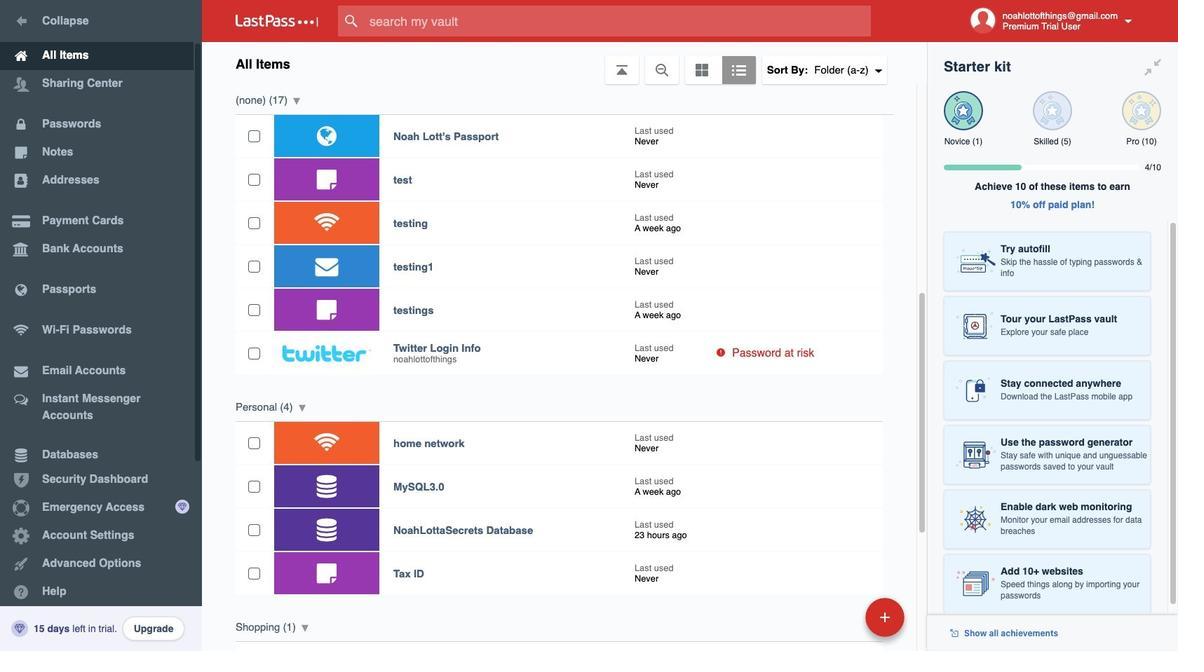 Task type: locate. For each thing, give the bounding box(es) containing it.
search my vault text field
[[338, 6, 899, 36]]

new item navigation
[[769, 594, 914, 652]]

lastpass image
[[236, 15, 319, 27]]



Task type: vqa. For each thing, say whether or not it's contained in the screenshot.
New item Element
yes



Task type: describe. For each thing, give the bounding box(es) containing it.
new item element
[[769, 598, 910, 638]]

Search search field
[[338, 6, 899, 36]]

main navigation navigation
[[0, 0, 202, 652]]

vault options navigation
[[202, 42, 928, 84]]



